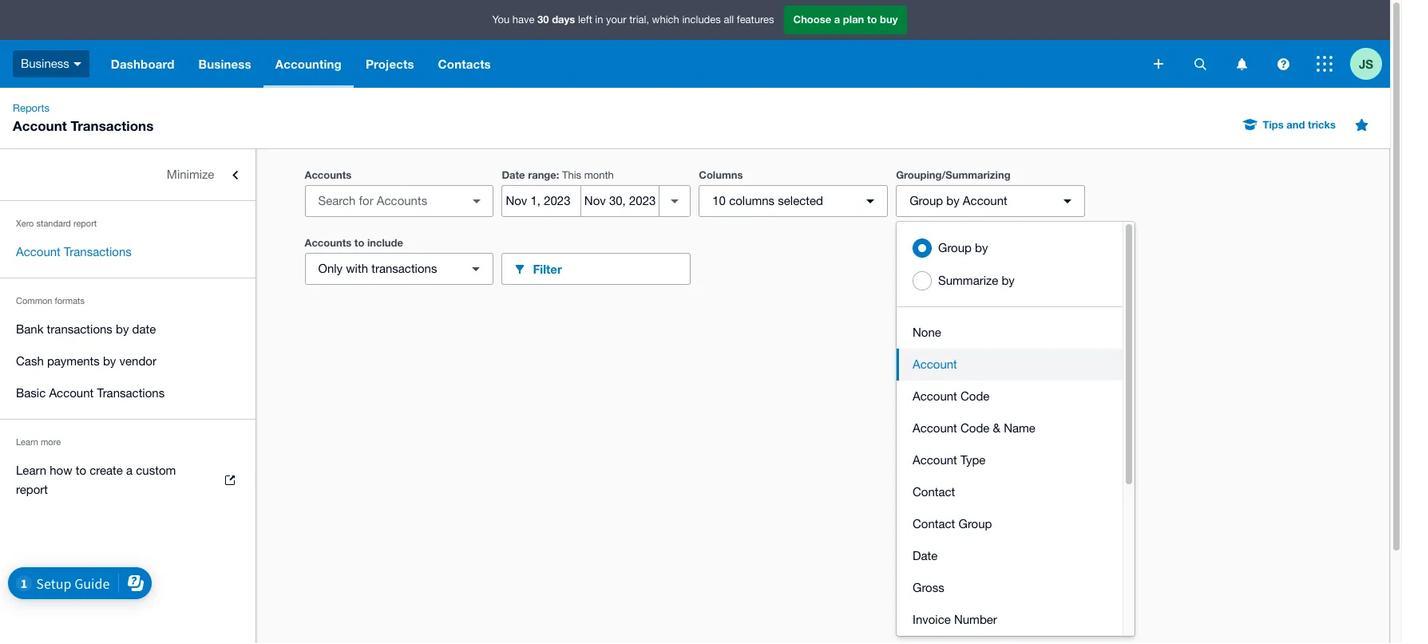 Task type: vqa. For each thing, say whether or not it's contained in the screenshot.
comparison associated with Year to date comparison
no



Task type: locate. For each thing, give the bounding box(es) containing it.
1 contact from the top
[[913, 486, 955, 499]]

code left &
[[961, 422, 990, 435]]

10 columns selected
[[713, 194, 823, 208]]

to
[[867, 13, 877, 26], [354, 236, 364, 249], [76, 464, 86, 478]]

learn inside learn how to create a custom report
[[16, 464, 46, 478]]

group
[[897, 222, 1135, 644]]

by
[[947, 194, 960, 208], [975, 241, 988, 255], [1002, 274, 1015, 287], [116, 323, 129, 336], [103, 355, 116, 368]]

svg image
[[1317, 56, 1333, 72], [1194, 58, 1206, 70], [1237, 58, 1247, 70], [1277, 58, 1289, 70], [1154, 59, 1164, 69], [73, 62, 81, 66]]

1 vertical spatial code
[[961, 422, 990, 435]]

0 horizontal spatial to
[[76, 464, 86, 478]]

a inside 'banner'
[[834, 13, 840, 26]]

transactions down "include"
[[371, 262, 437, 276]]

2 contact from the top
[[913, 517, 955, 531]]

navigation containing dashboard
[[99, 40, 1143, 88]]

1 horizontal spatial a
[[834, 13, 840, 26]]

0 horizontal spatial a
[[126, 464, 133, 478]]

account type button
[[897, 445, 1123, 477]]

accounts up the search for accounts text field
[[305, 169, 352, 181]]

open image
[[461, 185, 493, 217]]

contact inside contact button
[[913, 486, 955, 499]]

transactions inside popup button
[[371, 262, 437, 276]]

type
[[961, 454, 986, 467]]

common
[[16, 296, 52, 306]]

0 vertical spatial code
[[961, 390, 990, 403]]

choose a plan to buy
[[793, 13, 898, 26]]

code
[[961, 390, 990, 403], [961, 422, 990, 435]]

a inside learn how to create a custom report
[[126, 464, 133, 478]]

formats
[[55, 296, 85, 306]]

by up more
[[975, 241, 988, 255]]

0 vertical spatial accounts
[[305, 169, 352, 181]]

1 vertical spatial to
[[354, 236, 364, 249]]

1 vertical spatial group
[[938, 241, 972, 255]]

0 horizontal spatial business
[[21, 57, 69, 70]]

1 vertical spatial learn
[[16, 464, 46, 478]]

business
[[21, 57, 69, 70], [198, 57, 251, 71]]

in
[[595, 14, 603, 26]]

accounting button
[[263, 40, 354, 88]]

month
[[584, 169, 614, 181]]

with
[[346, 262, 368, 276]]

list of convenience dates image
[[659, 185, 691, 217]]

None field
[[305, 185, 494, 217]]

account down "grouping/summarizing"
[[963, 194, 1008, 208]]

0 vertical spatial learn
[[16, 438, 38, 447]]

group inside the contact group button
[[959, 517, 992, 531]]

code up account code & name on the right
[[961, 390, 990, 403]]

business button
[[187, 40, 263, 88]]

vendor
[[119, 355, 156, 368]]

a left plan
[[834, 13, 840, 26]]

0 vertical spatial date
[[502, 169, 525, 181]]

Select end date field
[[581, 186, 659, 216]]

1 horizontal spatial date
[[913, 549, 938, 563]]

report
[[73, 219, 97, 228], [16, 483, 48, 497]]

account code & name
[[913, 422, 1036, 435]]

contact up gross at the bottom right
[[913, 517, 955, 531]]

1 vertical spatial accounts
[[305, 236, 352, 249]]

dashboard link
[[99, 40, 187, 88]]

transactions down 'cash payments by vendor' link
[[97, 387, 165, 400]]

0 vertical spatial to
[[867, 13, 877, 26]]

group up summarize
[[938, 241, 972, 255]]

accounts up only
[[305, 236, 352, 249]]

selected
[[778, 194, 823, 208]]

number
[[954, 613, 997, 627]]

remove from favorites image
[[1346, 109, 1378, 141]]

group down "grouping/summarizing"
[[910, 194, 943, 208]]

date up gross at the bottom right
[[913, 549, 938, 563]]

list box
[[897, 222, 1123, 644]]

accounts to include
[[305, 236, 403, 249]]

by for summarize by
[[1002, 274, 1015, 287]]

group down contact button
[[959, 517, 992, 531]]

transactions down formats
[[47, 323, 112, 336]]

group by account
[[910, 194, 1008, 208]]

1 vertical spatial transactions
[[64, 245, 132, 259]]

0 horizontal spatial report
[[16, 483, 48, 497]]

account down payments
[[49, 387, 94, 400]]

to left buy
[[867, 13, 877, 26]]

date for date range : this month
[[502, 169, 525, 181]]

1 horizontal spatial report
[[73, 219, 97, 228]]

0 horizontal spatial date
[[502, 169, 525, 181]]

filter button
[[502, 253, 691, 285]]

account code & name button
[[897, 413, 1123, 445]]

2 vertical spatial group
[[959, 517, 992, 531]]

accounts
[[305, 169, 352, 181], [305, 236, 352, 249]]

Select start date field
[[503, 186, 580, 216]]

1 horizontal spatial transactions
[[371, 262, 437, 276]]

group containing group by
[[897, 222, 1135, 644]]

bank transactions by date
[[16, 323, 156, 336]]

only with transactions button
[[305, 253, 494, 285]]

date for date
[[913, 549, 938, 563]]

2 learn from the top
[[16, 464, 46, 478]]

1 accounts from the top
[[305, 169, 352, 181]]

contact
[[913, 486, 955, 499], [913, 517, 955, 531]]

2 accounts from the top
[[305, 236, 352, 249]]

date button
[[897, 541, 1123, 573]]

date left range
[[502, 169, 525, 181]]

transactions inside reports account transactions
[[71, 117, 154, 134]]

2 vertical spatial to
[[76, 464, 86, 478]]

a
[[834, 13, 840, 26], [126, 464, 133, 478]]

bank
[[16, 323, 43, 336]]

to left "include"
[[354, 236, 364, 249]]

report up the account transactions
[[73, 219, 97, 228]]

account transactions
[[16, 245, 132, 259]]

a right create
[[126, 464, 133, 478]]

2 horizontal spatial to
[[867, 13, 877, 26]]

account up account code & name on the right
[[913, 390, 957, 403]]

learn left more
[[16, 438, 38, 447]]

date inside button
[[913, 549, 938, 563]]

transactions up minimize button
[[71, 117, 154, 134]]

group inside group by button
[[938, 241, 972, 255]]

0 vertical spatial contact
[[913, 486, 955, 499]]

to inside learn how to create a custom report
[[76, 464, 86, 478]]

only
[[318, 262, 343, 276]]

grouping/summarizing
[[896, 169, 1011, 181]]

contact inside the contact group button
[[913, 517, 955, 531]]

cash payments by vendor link
[[0, 346, 256, 378]]

banner containing js
[[0, 0, 1390, 88]]

contact group
[[913, 517, 992, 531]]

reports account transactions
[[13, 102, 154, 134]]

summarize by
[[938, 274, 1015, 287]]

svg image inside business popup button
[[73, 62, 81, 66]]

1 vertical spatial report
[[16, 483, 48, 497]]

0 vertical spatial group
[[910, 194, 943, 208]]

account transactions link
[[0, 236, 256, 268]]

have
[[513, 14, 535, 26]]

2 vertical spatial transactions
[[97, 387, 165, 400]]

group inside group by account popup button
[[910, 194, 943, 208]]

1 vertical spatial date
[[913, 549, 938, 563]]

by down "grouping/summarizing"
[[947, 194, 960, 208]]

by for group by
[[975, 241, 988, 255]]

invoice number
[[913, 613, 997, 627]]

transactions
[[71, 117, 154, 134], [64, 245, 132, 259], [97, 387, 165, 400]]

account
[[13, 117, 67, 134], [963, 194, 1008, 208], [16, 245, 61, 259], [913, 358, 957, 371], [49, 387, 94, 400], [913, 390, 957, 403], [913, 422, 957, 435], [913, 454, 957, 467]]

0 vertical spatial transactions
[[371, 262, 437, 276]]

contact down account type
[[913, 486, 955, 499]]

transactions
[[371, 262, 437, 276], [47, 323, 112, 336]]

group for group by
[[938, 241, 972, 255]]

learn
[[16, 438, 38, 447], [16, 464, 46, 478]]

1 vertical spatial contact
[[913, 517, 955, 531]]

1 learn from the top
[[16, 438, 38, 447]]

1 vertical spatial a
[[126, 464, 133, 478]]

account up account type
[[913, 422, 957, 435]]

transactions for basic account transactions
[[97, 387, 165, 400]]

to right how
[[76, 464, 86, 478]]

summarize
[[938, 274, 998, 287]]

transactions down xero standard report
[[64, 245, 132, 259]]

0 vertical spatial transactions
[[71, 117, 154, 134]]

by down group by button
[[1002, 274, 1015, 287]]

report down "learn more"
[[16, 483, 48, 497]]

more
[[974, 262, 1003, 276]]

accounting
[[275, 57, 342, 71]]

account inside button
[[913, 358, 957, 371]]

1 code from the top
[[961, 390, 990, 403]]

1 horizontal spatial business
[[198, 57, 251, 71]]

2 code from the top
[[961, 422, 990, 435]]

account down none
[[913, 358, 957, 371]]

common formats
[[16, 296, 85, 306]]

date
[[132, 323, 156, 336]]

all
[[724, 14, 734, 26]]

report inside learn how to create a custom report
[[16, 483, 48, 497]]

navigation
[[99, 40, 1143, 88]]

by inside popup button
[[947, 194, 960, 208]]

contacts button
[[426, 40, 503, 88]]

payments
[[47, 355, 100, 368]]

tips and tricks button
[[1234, 112, 1346, 137]]

gross
[[913, 581, 945, 595]]

basic account transactions
[[16, 387, 165, 400]]

0 vertical spatial a
[[834, 13, 840, 26]]

by left date
[[116, 323, 129, 336]]

banner
[[0, 0, 1390, 88]]

learn down "learn more"
[[16, 464, 46, 478]]

this
[[562, 169, 581, 181]]

range
[[528, 169, 556, 181]]

xero
[[16, 219, 34, 228]]

1 vertical spatial transactions
[[47, 323, 112, 336]]

account down reports link at the top of the page
[[13, 117, 67, 134]]



Task type: describe. For each thing, give the bounding box(es) containing it.
basic account transactions link
[[0, 378, 256, 410]]

more button
[[952, 253, 1014, 285]]

js
[[1359, 56, 1374, 71]]

account inside popup button
[[963, 194, 1008, 208]]

invoice number button
[[897, 605, 1123, 636]]

summarize by button
[[897, 264, 1123, 297]]

:
[[556, 169, 559, 181]]

invoice
[[913, 613, 951, 627]]

account inside reports account transactions
[[13, 117, 67, 134]]

account type
[[913, 454, 986, 467]]

filter
[[533, 262, 562, 276]]

include
[[367, 236, 403, 249]]

js button
[[1350, 40, 1390, 88]]

accounts for accounts
[[305, 169, 352, 181]]

to inside 'banner'
[[867, 13, 877, 26]]

accounts for accounts to include
[[305, 236, 352, 249]]

choose
[[793, 13, 831, 26]]

group by button
[[897, 232, 1123, 264]]

standard
[[36, 219, 71, 228]]

xero standard report
[[16, 219, 97, 228]]

left
[[578, 14, 592, 26]]

learn for learn more
[[16, 438, 38, 447]]

business inside dropdown button
[[198, 57, 251, 71]]

transactions for reports account transactions
[[71, 117, 154, 134]]

plan
[[843, 13, 864, 26]]

code for account code & name
[[961, 422, 990, 435]]

navigation inside 'banner'
[[99, 40, 1143, 88]]

learn for learn how to create a custom report
[[16, 464, 46, 478]]

by left vendor
[[103, 355, 116, 368]]

projects button
[[354, 40, 426, 88]]

learn how to create a custom report link
[[0, 455, 256, 506]]

create
[[90, 464, 123, 478]]

contact for contact group
[[913, 517, 955, 531]]

1 horizontal spatial to
[[354, 236, 364, 249]]

list box containing group by
[[897, 222, 1123, 644]]

basic
[[16, 387, 46, 400]]

by for group by account
[[947, 194, 960, 208]]

bank transactions by date link
[[0, 314, 256, 346]]

only with transactions
[[318, 262, 437, 276]]

dashboard
[[111, 57, 175, 71]]

date range : this month
[[502, 169, 614, 181]]

gross button
[[897, 573, 1123, 605]]

custom
[[136, 464, 176, 478]]

contact for contact
[[913, 486, 955, 499]]

your
[[606, 14, 627, 26]]

tricks
[[1308, 118, 1336, 131]]

learn more
[[16, 438, 61, 447]]

account button
[[897, 349, 1123, 381]]

code for account code
[[961, 390, 990, 403]]

none
[[913, 326, 941, 339]]

&
[[993, 422, 1001, 435]]

0 vertical spatial report
[[73, 219, 97, 228]]

group by account button
[[896, 185, 1085, 217]]

account down xero
[[16, 245, 61, 259]]

business inside popup button
[[21, 57, 69, 70]]

cash
[[16, 355, 44, 368]]

10
[[713, 194, 726, 208]]

includes
[[682, 14, 721, 26]]

group by
[[938, 241, 988, 255]]

minimize
[[167, 168, 214, 181]]

features
[[737, 14, 774, 26]]

account code
[[913, 390, 990, 403]]

learn how to create a custom report
[[16, 464, 176, 497]]

reports
[[13, 102, 50, 114]]

contacts
[[438, 57, 491, 71]]

tips and tricks
[[1263, 118, 1336, 131]]

minimize button
[[0, 159, 256, 191]]

you have 30 days left in your trial, which includes all features
[[492, 13, 774, 26]]

group for group by account
[[910, 194, 943, 208]]

30
[[538, 13, 549, 26]]

and
[[1287, 118, 1305, 131]]

columns
[[729, 194, 775, 208]]

you
[[492, 14, 510, 26]]

more
[[41, 438, 61, 447]]

account code button
[[897, 381, 1123, 413]]

account left type
[[913, 454, 957, 467]]

which
[[652, 14, 679, 26]]

reports link
[[6, 101, 56, 117]]

Search for Accounts text field
[[305, 186, 464, 216]]

cash payments by vendor
[[16, 355, 156, 368]]

none button
[[897, 317, 1123, 349]]

contact button
[[897, 477, 1123, 509]]

business button
[[0, 40, 99, 88]]

name
[[1004, 422, 1036, 435]]

projects
[[366, 57, 414, 71]]

how
[[50, 464, 72, 478]]

0 horizontal spatial transactions
[[47, 323, 112, 336]]

trial,
[[629, 14, 649, 26]]

columns
[[699, 169, 743, 181]]



